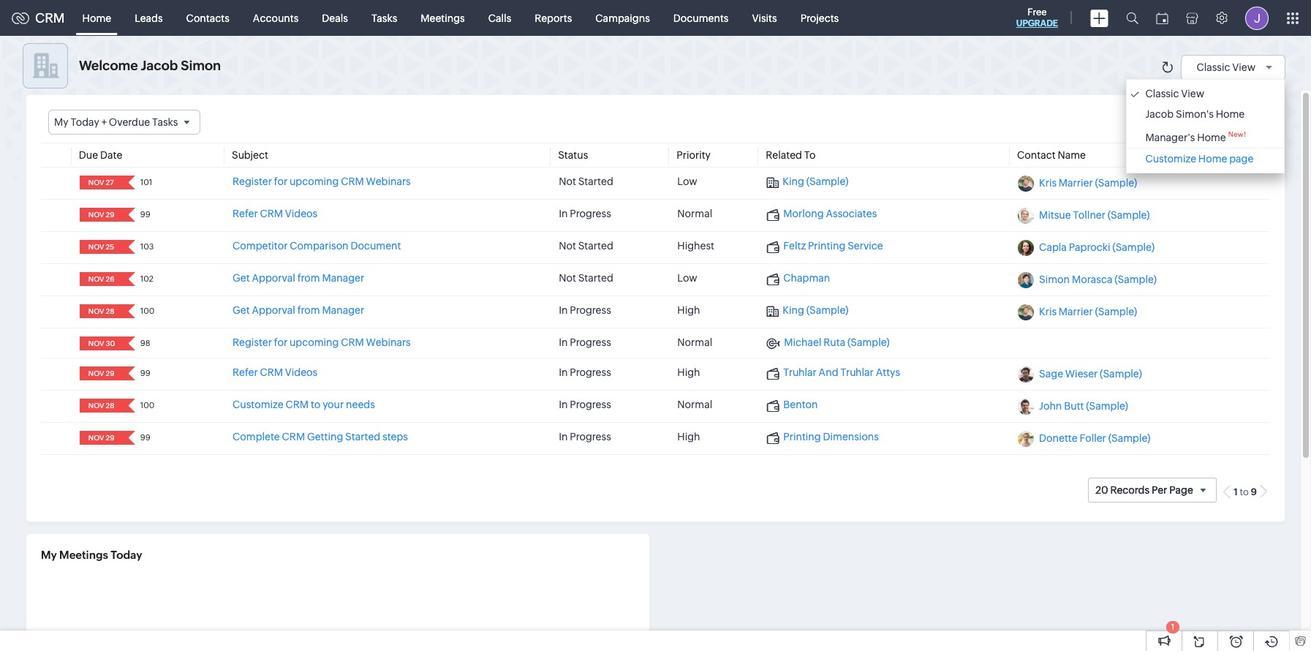 Task type: describe. For each thing, give the bounding box(es) containing it.
my for my today + overdue tasks
[[54, 116, 68, 128]]

webinars for not started
[[366, 176, 411, 187]]

mitsue tollner (sample) link
[[1040, 209, 1150, 221]]

103
[[140, 242, 154, 251]]

100 for customize crm to your needs
[[140, 401, 155, 410]]

in progress for printing
[[559, 431, 611, 443]]

customize crm to your needs link
[[233, 399, 375, 411]]

morlong
[[784, 208, 824, 220]]

started for king (sample)
[[578, 176, 614, 187]]

documents
[[674, 12, 729, 24]]

service
[[848, 240, 884, 252]]

(sample) up mitsue tollner (sample) link
[[1096, 177, 1138, 189]]

high for king
[[678, 304, 701, 316]]

2 not from the top
[[559, 240, 576, 252]]

donette foller (sample) link
[[1040, 433, 1151, 444]]

reports link
[[523, 0, 584, 35]]

home down manager's home new!
[[1199, 153, 1228, 164]]

wieser
[[1066, 368, 1098, 380]]

not started for king
[[559, 176, 614, 187]]

michael
[[784, 337, 822, 348]]

morlong associates link
[[767, 208, 877, 221]]

manager for not
[[322, 272, 364, 284]]

1 vertical spatial today
[[111, 549, 142, 561]]

printing inside "link"
[[784, 431, 821, 443]]

videos for normal
[[285, 208, 318, 220]]

in progress for morlong
[[559, 208, 611, 220]]

98
[[140, 339, 150, 348]]

(sample) right tollner
[[1108, 209, 1150, 221]]

low for king (sample)
[[678, 176, 698, 187]]

attys
[[876, 367, 901, 378]]

(sample) right butt
[[1087, 400, 1129, 412]]

campaigns
[[596, 12, 650, 24]]

refer for normal
[[233, 208, 258, 220]]

sage wieser (sample) link
[[1040, 368, 1143, 380]]

1 vertical spatial classic view
[[1146, 88, 1205, 99]]

in for started
[[559, 431, 568, 443]]

contact name
[[1018, 149, 1086, 161]]

0 vertical spatial view
[[1233, 61, 1256, 73]]

1 in from the top
[[559, 208, 568, 220]]

get apporval from manager link for not started
[[233, 272, 364, 284]]

101
[[140, 178, 152, 187]]

complete crm getting started steps
[[233, 431, 408, 443]]

contacts link
[[175, 0, 241, 35]]

0 horizontal spatial jacob
[[141, 58, 178, 73]]

king for low
[[783, 176, 805, 187]]

benton link
[[767, 399, 818, 412]]

get apporval from manager link for in progress
[[233, 304, 364, 316]]

my for my meetings today
[[41, 549, 57, 561]]

customize home page link
[[1131, 153, 1281, 164]]

register for upcoming crm webinars for in
[[233, 337, 411, 348]]

progress for morlong
[[570, 208, 611, 220]]

competitor comparison document
[[233, 240, 401, 252]]

for for in
[[274, 337, 288, 348]]

priority link
[[677, 149, 711, 161]]

profile image
[[1246, 6, 1269, 30]]

feltz
[[784, 240, 806, 252]]

due
[[79, 149, 98, 161]]

highest
[[678, 240, 715, 252]]

visits
[[752, 12, 777, 24]]

feltz printing service link
[[767, 240, 884, 253]]

meetings link
[[409, 0, 477, 35]]

printing dimensions link
[[767, 431, 879, 444]]

priority
[[677, 149, 711, 161]]

dimensions
[[823, 431, 879, 443]]

document
[[351, 240, 401, 252]]

related to
[[766, 149, 816, 161]]

1 vertical spatial classic view link
[[1131, 88, 1281, 99]]

progress for king
[[570, 304, 611, 316]]

started for chapman
[[578, 272, 614, 284]]

date
[[100, 149, 122, 161]]

crm up customize crm to your needs
[[260, 367, 283, 378]]

get for not started
[[233, 272, 250, 284]]

in progress for michael
[[559, 337, 611, 348]]

kris marrier (sample) for high
[[1040, 306, 1138, 318]]

started for feltz printing service
[[578, 240, 614, 252]]

5 progress from the top
[[570, 399, 611, 411]]

(sample) right paprocki
[[1113, 242, 1155, 253]]

comparison
[[290, 240, 349, 252]]

name
[[1058, 149, 1086, 161]]

customize for customize home page
[[1146, 153, 1197, 164]]

campaigns link
[[584, 0, 662, 35]]

my meetings today
[[41, 549, 142, 561]]

complete crm getting started steps link
[[233, 431, 408, 443]]

jacob simon's home
[[1146, 108, 1245, 120]]

to
[[805, 149, 816, 161]]

capla paprocki (sample) link
[[1040, 242, 1155, 253]]

kris marrier (sample) link for high
[[1040, 306, 1138, 318]]

new!
[[1229, 130, 1247, 138]]

(sample) down to
[[807, 176, 849, 187]]

truhlar and truhlar attys
[[784, 367, 901, 378]]

home link
[[71, 0, 123, 35]]

1 vertical spatial jacob
[[1146, 108, 1174, 120]]

get for in progress
[[233, 304, 250, 316]]

crm left getting
[[282, 431, 305, 443]]

my today + overdue tasks
[[54, 116, 178, 128]]

1 horizontal spatial simon
[[1040, 274, 1070, 285]]

high for truhlar
[[678, 367, 701, 378]]

king for high
[[783, 304, 805, 316]]

calendar image
[[1157, 12, 1169, 24]]

kris for low
[[1040, 177, 1057, 189]]

free upgrade
[[1017, 7, 1059, 29]]

1 truhlar from the left
[[784, 367, 817, 378]]

today inside field
[[71, 116, 99, 128]]

due date link
[[79, 149, 122, 161]]

competitor
[[233, 240, 288, 252]]

progress for printing
[[570, 431, 611, 443]]

marrier for low
[[1059, 177, 1093, 189]]

needs
[[346, 399, 375, 411]]

not for manager
[[559, 272, 576, 284]]

register for upcoming crm webinars link for not started
[[233, 176, 411, 187]]

chapman
[[784, 272, 831, 284]]

sage
[[1040, 368, 1064, 380]]

customize crm to your needs
[[233, 399, 375, 411]]

michael ruta (sample) link
[[767, 337, 890, 349]]

customize home page
[[1146, 153, 1254, 164]]

profile element
[[1237, 0, 1278, 35]]

9
[[1251, 486, 1258, 497]]

refer crm videos for normal
[[233, 208, 318, 220]]

king (sample) for high
[[783, 304, 849, 316]]

0 horizontal spatial simon
[[181, 58, 221, 73]]

king (sample) link for high
[[767, 304, 849, 317]]

printing dimensions
[[784, 431, 879, 443]]

competitor comparison document link
[[233, 240, 401, 252]]

contact name link
[[1018, 149, 1086, 161]]

100 for get apporval from manager
[[140, 307, 155, 315]]

1 for 1 to 9
[[1234, 486, 1238, 497]]

99 for printing
[[140, 433, 150, 442]]

logo image
[[12, 12, 29, 24]]

customize for customize crm to your needs
[[233, 399, 284, 411]]

99 for morlong
[[140, 210, 150, 219]]

john butt (sample)
[[1040, 400, 1129, 412]]

morlong associates
[[784, 208, 877, 220]]

sage wieser (sample)
[[1040, 368, 1143, 380]]

0 vertical spatial tasks
[[372, 12, 397, 24]]

upgrade
[[1017, 18, 1059, 29]]

foller
[[1080, 433, 1107, 444]]

crm link
[[12, 10, 65, 26]]

projects link
[[789, 0, 851, 35]]

create menu element
[[1082, 0, 1118, 35]]

steps
[[383, 431, 408, 443]]

apporval for in
[[252, 304, 295, 316]]

chapman link
[[767, 272, 831, 285]]

donette foller (sample)
[[1040, 433, 1151, 444]]

manager's
[[1146, 131, 1196, 143]]

0 horizontal spatial view
[[1182, 88, 1205, 99]]

your
[[323, 399, 344, 411]]

5 in progress from the top
[[559, 399, 611, 411]]

deals link
[[310, 0, 360, 35]]



Task type: locate. For each thing, give the bounding box(es) containing it.
1 vertical spatial upcoming
[[290, 337, 339, 348]]

2 refer crm videos link from the top
[[233, 367, 318, 378]]

subject
[[232, 149, 268, 161]]

1 vertical spatial manager
[[322, 304, 364, 316]]

calls link
[[477, 0, 523, 35]]

classic view link up jacob simon's home link
[[1131, 88, 1281, 99]]

for up the competitor
[[274, 176, 288, 187]]

1 vertical spatial simon
[[1040, 274, 1070, 285]]

contacts
[[186, 12, 230, 24]]

1 king (sample) link from the top
[[767, 176, 849, 188]]

upcoming for in progress
[[290, 337, 339, 348]]

(sample) right morasca
[[1115, 274, 1157, 285]]

1 register for upcoming crm webinars from the top
[[233, 176, 411, 187]]

not for crm
[[559, 176, 576, 187]]

6 progress from the top
[[570, 431, 611, 443]]

donette
[[1040, 433, 1078, 444]]

1 kris marrier (sample) link from the top
[[1040, 177, 1138, 189]]

printing down benton
[[784, 431, 821, 443]]

0 vertical spatial kris
[[1040, 177, 1057, 189]]

king (sample) down chapman
[[783, 304, 849, 316]]

1 refer crm videos link from the top
[[233, 208, 318, 220]]

1 vertical spatial refer
[[233, 367, 258, 378]]

page
[[1230, 153, 1254, 164]]

simon's
[[1176, 108, 1214, 120]]

refer for high
[[233, 367, 258, 378]]

from for not started
[[297, 272, 320, 284]]

manager's home new!
[[1146, 130, 1247, 143]]

2 in progress from the top
[[559, 304, 611, 316]]

2 manager from the top
[[322, 304, 364, 316]]

jacob up manager's
[[1146, 108, 1174, 120]]

0 horizontal spatial meetings
[[59, 549, 108, 561]]

view up simon's
[[1182, 88, 1205, 99]]

reports
[[535, 12, 572, 24]]

2 99 from the top
[[140, 369, 150, 378]]

2 kris from the top
[[1040, 306, 1057, 318]]

to left your
[[311, 399, 321, 411]]

6 in from the top
[[559, 431, 568, 443]]

1 vertical spatial webinars
[[366, 337, 411, 348]]

3 not from the top
[[559, 272, 576, 284]]

4 progress from the top
[[570, 367, 611, 378]]

progress for michael
[[570, 337, 611, 348]]

3 normal from the top
[[678, 399, 713, 411]]

0 vertical spatial low
[[678, 176, 698, 187]]

register for in progress
[[233, 337, 272, 348]]

0 vertical spatial printing
[[808, 240, 846, 252]]

king down the chapman link
[[783, 304, 805, 316]]

customize down manager's
[[1146, 153, 1197, 164]]

2 vertical spatial 99
[[140, 433, 150, 442]]

meetings inside meetings link
[[421, 12, 465, 24]]

normal for michael
[[678, 337, 713, 348]]

4 in from the top
[[559, 367, 568, 378]]

2 webinars from the top
[[366, 337, 411, 348]]

100 down "98" in the left bottom of the page
[[140, 401, 155, 410]]

free
[[1028, 7, 1047, 18]]

classic up simon's
[[1146, 88, 1180, 99]]

1 vertical spatial kris marrier (sample) link
[[1040, 306, 1138, 318]]

feltz printing service
[[784, 240, 884, 252]]

0 vertical spatial classic view link
[[1197, 61, 1278, 73]]

kris for high
[[1040, 306, 1057, 318]]

99 for truhlar
[[140, 369, 150, 378]]

1 vertical spatial apporval
[[252, 304, 295, 316]]

in for crm
[[559, 337, 568, 348]]

2 register for upcoming crm webinars link from the top
[[233, 337, 411, 348]]

refer crm videos for high
[[233, 367, 318, 378]]

0 vertical spatial 99
[[140, 210, 150, 219]]

1 manager from the top
[[322, 272, 364, 284]]

create menu image
[[1091, 9, 1109, 27]]

1 horizontal spatial to
[[1240, 486, 1249, 497]]

my inside field
[[54, 116, 68, 128]]

1 vertical spatial videos
[[285, 367, 318, 378]]

king (sample) down to
[[783, 176, 849, 187]]

1 vertical spatial printing
[[784, 431, 821, 443]]

welcome jacob simon
[[79, 58, 221, 73]]

0 horizontal spatial today
[[71, 116, 99, 128]]

videos
[[285, 208, 318, 220], [285, 367, 318, 378]]

visits link
[[741, 0, 789, 35]]

3 in progress from the top
[[559, 337, 611, 348]]

1 vertical spatial kris marrier (sample)
[[1040, 306, 1138, 318]]

2 get apporval from manager from the top
[[233, 304, 364, 316]]

2 progress from the top
[[570, 304, 611, 316]]

1 vertical spatial register for upcoming crm webinars link
[[233, 337, 411, 348]]

2 king from the top
[[783, 304, 805, 316]]

not started
[[559, 176, 614, 187], [559, 240, 614, 252], [559, 272, 614, 284]]

0 vertical spatial classic view
[[1197, 61, 1256, 73]]

classic view up simon's
[[1146, 88, 1205, 99]]

webinars for in progress
[[366, 337, 411, 348]]

2 vertical spatial high
[[678, 431, 701, 443]]

simon down capla
[[1040, 274, 1070, 285]]

classic view link down 'profile' image
[[1197, 61, 1278, 73]]

0 vertical spatial not
[[559, 176, 576, 187]]

1 not from the top
[[559, 176, 576, 187]]

register for upcoming crm webinars link up comparison
[[233, 176, 411, 187]]

to
[[311, 399, 321, 411], [1240, 486, 1249, 497]]

not started for feltz
[[559, 240, 614, 252]]

1 vertical spatial tasks
[[152, 116, 178, 128]]

high for printing
[[678, 431, 701, 443]]

3 progress from the top
[[570, 337, 611, 348]]

tasks inside field
[[152, 116, 178, 128]]

0 vertical spatial king (sample) link
[[767, 176, 849, 188]]

0 vertical spatial refer crm videos link
[[233, 208, 318, 220]]

documents link
[[662, 0, 741, 35]]

morasca
[[1072, 274, 1113, 285]]

0 vertical spatial classic
[[1197, 61, 1231, 73]]

0 vertical spatial register
[[233, 176, 272, 187]]

classic view up jacob simon's home link
[[1197, 61, 1256, 73]]

kris down contact name
[[1040, 177, 1057, 189]]

1 get apporval from manager link from the top
[[233, 272, 364, 284]]

1 horizontal spatial classic
[[1197, 61, 1231, 73]]

kris marrier (sample) link for low
[[1040, 177, 1138, 189]]

in progress for king
[[559, 304, 611, 316]]

from
[[297, 272, 320, 284], [297, 304, 320, 316]]

videos up competitor comparison document on the top of the page
[[285, 208, 318, 220]]

2 kris marrier (sample) from the top
[[1040, 306, 1138, 318]]

low down highest
[[678, 272, 698, 284]]

2 truhlar from the left
[[841, 367, 874, 378]]

1 horizontal spatial customize
[[1146, 153, 1197, 164]]

2 refer crm videos from the top
[[233, 367, 318, 378]]

truhlar and truhlar attys link
[[767, 367, 901, 380]]

customize up complete
[[233, 399, 284, 411]]

1 register from the top
[[233, 176, 272, 187]]

videos up customize crm to your needs
[[285, 367, 318, 378]]

1
[[1234, 486, 1238, 497], [1172, 623, 1175, 631]]

butt
[[1065, 400, 1084, 412]]

0 vertical spatial for
[[274, 176, 288, 187]]

progress for truhlar
[[570, 367, 611, 378]]

1 vertical spatial classic
[[1146, 88, 1180, 99]]

6 in progress from the top
[[559, 431, 611, 443]]

0 vertical spatial 100
[[140, 307, 155, 315]]

mitsue
[[1040, 209, 1072, 221]]

1 vertical spatial king (sample)
[[783, 304, 849, 316]]

king (sample) link for low
[[767, 176, 849, 188]]

search image
[[1127, 12, 1139, 24]]

1 upcoming from the top
[[290, 176, 339, 187]]

leads
[[135, 12, 163, 24]]

kris down simon morasca (sample) link
[[1040, 306, 1057, 318]]

normal
[[678, 208, 713, 220], [678, 337, 713, 348], [678, 399, 713, 411]]

john butt (sample) link
[[1040, 400, 1129, 412]]

0 vertical spatial 1
[[1234, 486, 1238, 497]]

1 horizontal spatial truhlar
[[841, 367, 874, 378]]

3 not started from the top
[[559, 272, 614, 284]]

for up customize crm to your needs link
[[274, 337, 288, 348]]

refer crm videos link for high
[[233, 367, 318, 378]]

1 from from the top
[[297, 272, 320, 284]]

get apporval from manager for not
[[233, 272, 364, 284]]

refer up the competitor
[[233, 208, 258, 220]]

subject link
[[232, 149, 268, 161]]

2 high from the top
[[678, 367, 701, 378]]

associates
[[826, 208, 877, 220]]

1 king from the top
[[783, 176, 805, 187]]

in for your
[[559, 399, 568, 411]]

projects
[[801, 12, 839, 24]]

0 horizontal spatial truhlar
[[784, 367, 817, 378]]

king (sample) for low
[[783, 176, 849, 187]]

1 vertical spatial get apporval from manager
[[233, 304, 364, 316]]

1 marrier from the top
[[1059, 177, 1093, 189]]

0 vertical spatial from
[[297, 272, 320, 284]]

1 refer from the top
[[233, 208, 258, 220]]

refer crm videos up customize crm to your needs
[[233, 367, 318, 378]]

3 99 from the top
[[140, 433, 150, 442]]

1 vertical spatial not
[[559, 240, 576, 252]]

capla
[[1040, 242, 1067, 253]]

1 kris marrier (sample) from the top
[[1040, 177, 1138, 189]]

simon morasca (sample) link
[[1040, 274, 1157, 285]]

home inside manager's home new!
[[1198, 131, 1227, 143]]

0 vertical spatial videos
[[285, 208, 318, 220]]

0 vertical spatial upcoming
[[290, 176, 339, 187]]

crm up "needs"
[[341, 337, 364, 348]]

1 horizontal spatial jacob
[[1146, 108, 1174, 120]]

truhlar right the and
[[841, 367, 874, 378]]

1 99 from the top
[[140, 210, 150, 219]]

crm up document
[[341, 176, 364, 187]]

crm left your
[[286, 399, 309, 411]]

upcoming up customize crm to your needs link
[[290, 337, 339, 348]]

mitsue tollner (sample)
[[1040, 209, 1150, 221]]

1 vertical spatial refer crm videos
[[233, 367, 318, 378]]

get apporval from manager for in
[[233, 304, 364, 316]]

king down related to
[[783, 176, 805, 187]]

leads link
[[123, 0, 175, 35]]

kris marrier (sample) down morasca
[[1040, 306, 1138, 318]]

get apporval from manager link
[[233, 272, 364, 284], [233, 304, 364, 316]]

home up customize home page link
[[1198, 131, 1227, 143]]

100 down 102
[[140, 307, 155, 315]]

marrier for high
[[1059, 306, 1093, 318]]

1 vertical spatial view
[[1182, 88, 1205, 99]]

2 for from the top
[[274, 337, 288, 348]]

normal for morlong
[[678, 208, 713, 220]]

(sample) down simon morasca (sample) link
[[1096, 306, 1138, 318]]

crm right logo
[[35, 10, 65, 26]]

1 kris from the top
[[1040, 177, 1057, 189]]

accounts
[[253, 12, 299, 24]]

related
[[766, 149, 802, 161]]

contact
[[1018, 149, 1056, 161]]

2 marrier from the top
[[1059, 306, 1093, 318]]

1 vertical spatial customize
[[233, 399, 284, 411]]

1 to 9
[[1234, 486, 1258, 497]]

1 not started from the top
[[559, 176, 614, 187]]

simon morasca (sample)
[[1040, 274, 1157, 285]]

0 vertical spatial not started
[[559, 176, 614, 187]]

status link
[[558, 149, 588, 161]]

low down priority 'link'
[[678, 176, 698, 187]]

1 100 from the top
[[140, 307, 155, 315]]

king
[[783, 176, 805, 187], [783, 304, 805, 316]]

1 vertical spatial 99
[[140, 369, 150, 378]]

1 in progress from the top
[[559, 208, 611, 220]]

2 vertical spatial not started
[[559, 272, 614, 284]]

calls
[[488, 12, 512, 24]]

0 vertical spatial register for upcoming crm webinars
[[233, 176, 411, 187]]

deals
[[322, 12, 348, 24]]

kris marrier (sample) for low
[[1040, 177, 1138, 189]]

3 high from the top
[[678, 431, 701, 443]]

king (sample) link
[[767, 176, 849, 188], [767, 304, 849, 317]]

2 king (sample) link from the top
[[767, 304, 849, 317]]

and
[[819, 367, 839, 378]]

1 vertical spatial marrier
[[1059, 306, 1093, 318]]

0 horizontal spatial customize
[[233, 399, 284, 411]]

kris marrier (sample) link down morasca
[[1040, 306, 1138, 318]]

1 vertical spatial king
[[783, 304, 805, 316]]

2 register for upcoming crm webinars from the top
[[233, 337, 411, 348]]

refer crm videos link for normal
[[233, 208, 318, 220]]

2 get from the top
[[233, 304, 250, 316]]

2 from from the top
[[297, 304, 320, 316]]

status
[[558, 149, 588, 161]]

upcoming for not started
[[290, 176, 339, 187]]

0 vertical spatial my
[[54, 116, 68, 128]]

webinars
[[366, 176, 411, 187], [366, 337, 411, 348]]

truhlar
[[784, 367, 817, 378], [841, 367, 874, 378]]

1 for 1
[[1172, 623, 1175, 631]]

2 king (sample) from the top
[[783, 304, 849, 316]]

kris marrier (sample) link up tollner
[[1040, 177, 1138, 189]]

0 vertical spatial refer
[[233, 208, 258, 220]]

0 vertical spatial marrier
[[1059, 177, 1093, 189]]

to left 9
[[1240, 486, 1249, 497]]

manager for in
[[322, 304, 364, 316]]

register for upcoming crm webinars for not
[[233, 176, 411, 187]]

1 apporval from the top
[[252, 272, 295, 284]]

home up new!
[[1216, 108, 1245, 120]]

marrier down name
[[1059, 177, 1093, 189]]

accounts link
[[241, 0, 310, 35]]

0 vertical spatial king
[[783, 176, 805, 187]]

1 vertical spatial low
[[678, 272, 698, 284]]

0 vertical spatial manager
[[322, 272, 364, 284]]

webinars up "needs"
[[366, 337, 411, 348]]

capla paprocki (sample)
[[1040, 242, 1155, 253]]

upcoming
[[290, 176, 339, 187], [290, 337, 339, 348]]

low for chapman
[[678, 272, 698, 284]]

0 vertical spatial meetings
[[421, 12, 465, 24]]

register for upcoming crm webinars link up your
[[233, 337, 411, 348]]

tasks right "deals"
[[372, 12, 397, 24]]

1 webinars from the top
[[366, 176, 411, 187]]

tasks
[[372, 12, 397, 24], [152, 116, 178, 128]]

register for upcoming crm webinars up your
[[233, 337, 411, 348]]

1 high from the top
[[678, 304, 701, 316]]

simon down contacts
[[181, 58, 221, 73]]

2 register from the top
[[233, 337, 272, 348]]

1 vertical spatial not started
[[559, 240, 614, 252]]

None field
[[84, 176, 118, 190], [84, 208, 118, 222], [84, 240, 118, 254], [84, 272, 118, 286], [84, 304, 118, 318], [84, 337, 118, 351], [84, 367, 118, 381], [84, 399, 118, 413], [84, 431, 118, 445], [84, 176, 118, 190], [84, 208, 118, 222], [84, 240, 118, 254], [84, 272, 118, 286], [84, 304, 118, 318], [84, 337, 118, 351], [84, 367, 118, 381], [84, 399, 118, 413], [84, 431, 118, 445]]

1 vertical spatial king (sample) link
[[767, 304, 849, 317]]

michael ruta (sample)
[[784, 337, 890, 348]]

2 in from the top
[[559, 304, 568, 316]]

0 vertical spatial today
[[71, 116, 99, 128]]

1 horizontal spatial view
[[1233, 61, 1256, 73]]

4 in progress from the top
[[559, 367, 611, 378]]

1 vertical spatial meetings
[[59, 549, 108, 561]]

home
[[82, 12, 111, 24], [1216, 108, 1245, 120], [1198, 131, 1227, 143], [1199, 153, 1228, 164]]

2 100 from the top
[[140, 401, 155, 410]]

progress
[[570, 208, 611, 220], [570, 304, 611, 316], [570, 337, 611, 348], [570, 367, 611, 378], [570, 399, 611, 411], [570, 431, 611, 443]]

1 register for upcoming crm webinars link from the top
[[233, 176, 411, 187]]

1 progress from the top
[[570, 208, 611, 220]]

0 vertical spatial webinars
[[366, 176, 411, 187]]

(sample) right foller
[[1109, 433, 1151, 444]]

0 horizontal spatial to
[[311, 399, 321, 411]]

refer crm videos up the competitor
[[233, 208, 318, 220]]

2 vertical spatial not
[[559, 272, 576, 284]]

in progress for truhlar
[[559, 367, 611, 378]]

for
[[274, 176, 288, 187], [274, 337, 288, 348]]

0 vertical spatial customize
[[1146, 153, 1197, 164]]

classic up jacob simon's home link
[[1197, 61, 1231, 73]]

register for not started
[[233, 176, 272, 187]]

king (sample) link down to
[[767, 176, 849, 188]]

0 vertical spatial high
[[678, 304, 701, 316]]

paprocki
[[1069, 242, 1111, 253]]

in for manager
[[559, 304, 568, 316]]

tasks link
[[360, 0, 409, 35]]

1 refer crm videos from the top
[[233, 208, 318, 220]]

related to link
[[766, 149, 816, 161]]

My Today + Overdue Tasks field
[[48, 110, 201, 135]]

2 apporval from the top
[[252, 304, 295, 316]]

1 vertical spatial get
[[233, 304, 250, 316]]

0 vertical spatial jacob
[[141, 58, 178, 73]]

kris marrier (sample) up tollner
[[1040, 177, 1138, 189]]

get
[[233, 272, 250, 284], [233, 304, 250, 316]]

1 get from the top
[[233, 272, 250, 284]]

videos for high
[[285, 367, 318, 378]]

2 refer from the top
[[233, 367, 258, 378]]

1 vertical spatial my
[[41, 549, 57, 561]]

tasks right the overdue
[[152, 116, 178, 128]]

truhlar left the and
[[784, 367, 817, 378]]

register for upcoming crm webinars up comparison
[[233, 176, 411, 187]]

2 not started from the top
[[559, 240, 614, 252]]

kris marrier (sample)
[[1040, 177, 1138, 189], [1040, 306, 1138, 318]]

crm up the competitor
[[260, 208, 283, 220]]

1 vertical spatial register for upcoming crm webinars
[[233, 337, 411, 348]]

0 vertical spatial kris marrier (sample) link
[[1040, 177, 1138, 189]]

2 upcoming from the top
[[290, 337, 339, 348]]

jacob down leads
[[141, 58, 178, 73]]

1 videos from the top
[[285, 208, 318, 220]]

2 get apporval from manager link from the top
[[233, 304, 364, 316]]

1 vertical spatial get apporval from manager link
[[233, 304, 364, 316]]

register for upcoming crm webinars link for in progress
[[233, 337, 411, 348]]

view down 'profile' image
[[1233, 61, 1256, 73]]

0 vertical spatial get apporval from manager link
[[233, 272, 364, 284]]

2 videos from the top
[[285, 367, 318, 378]]

printing down morlong associates link
[[808, 240, 846, 252]]

classic
[[1197, 61, 1231, 73], [1146, 88, 1180, 99]]

1 king (sample) from the top
[[783, 176, 849, 187]]

apporval for not
[[252, 272, 295, 284]]

king (sample) link up michael
[[767, 304, 849, 317]]

0 vertical spatial to
[[311, 399, 321, 411]]

2 normal from the top
[[678, 337, 713, 348]]

jacob simon's home link
[[1131, 108, 1281, 120]]

102
[[140, 274, 154, 283]]

home up welcome
[[82, 12, 111, 24]]

search element
[[1118, 0, 1148, 36]]

1 for from the top
[[274, 176, 288, 187]]

5 in from the top
[[559, 399, 568, 411]]

0 vertical spatial kris marrier (sample)
[[1040, 177, 1138, 189]]

webinars up document
[[366, 176, 411, 187]]

0 vertical spatial refer crm videos
[[233, 208, 318, 220]]

1 horizontal spatial tasks
[[372, 12, 397, 24]]

marrier down morasca
[[1059, 306, 1093, 318]]

0 vertical spatial get apporval from manager
[[233, 272, 364, 284]]

1 low from the top
[[678, 176, 698, 187]]

refer up complete
[[233, 367, 258, 378]]

1 vertical spatial refer crm videos link
[[233, 367, 318, 378]]

upcoming up competitor comparison document on the top of the page
[[290, 176, 339, 187]]

1 vertical spatial from
[[297, 304, 320, 316]]

welcome
[[79, 58, 138, 73]]

from for in progress
[[297, 304, 320, 316]]

(sample) right ruta
[[848, 337, 890, 348]]

refer
[[233, 208, 258, 220], [233, 367, 258, 378]]

john
[[1040, 400, 1062, 412]]

1 get apporval from manager from the top
[[233, 272, 364, 284]]

2 low from the top
[[678, 272, 698, 284]]

1 vertical spatial to
[[1240, 486, 1249, 497]]

2 kris marrier (sample) link from the top
[[1040, 306, 1138, 318]]

3 in from the top
[[559, 337, 568, 348]]

0 vertical spatial simon
[[181, 58, 221, 73]]

(sample) right the wieser at bottom right
[[1100, 368, 1143, 380]]

1 normal from the top
[[678, 208, 713, 220]]

refer crm videos link up customize crm to your needs
[[233, 367, 318, 378]]

(sample) up michael ruta (sample) link at the right of page
[[807, 304, 849, 316]]

0 vertical spatial register for upcoming crm webinars link
[[233, 176, 411, 187]]

refer crm videos link up the competitor
[[233, 208, 318, 220]]

1 vertical spatial normal
[[678, 337, 713, 348]]

crm
[[35, 10, 65, 26], [341, 176, 364, 187], [260, 208, 283, 220], [341, 337, 364, 348], [260, 367, 283, 378], [286, 399, 309, 411], [282, 431, 305, 443]]

0 vertical spatial normal
[[678, 208, 713, 220]]

for for not
[[274, 176, 288, 187]]

0 vertical spatial king (sample)
[[783, 176, 849, 187]]



Task type: vqa. For each thing, say whether or not it's contained in the screenshot.


